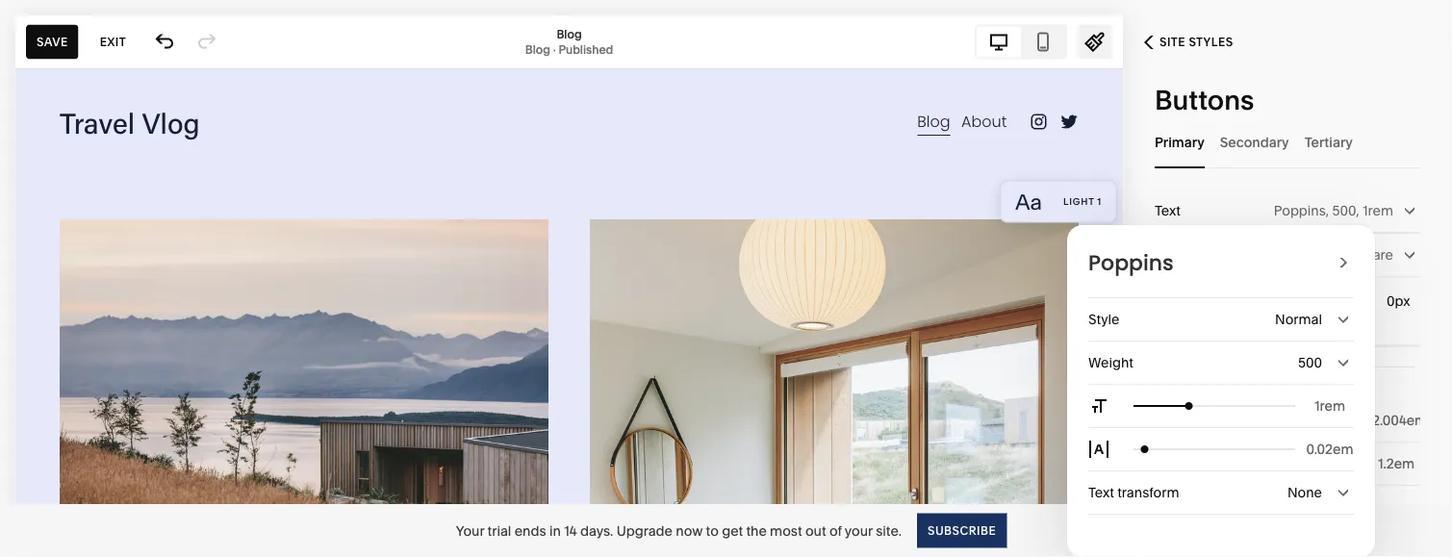 Task type: vqa. For each thing, say whether or not it's contained in the screenshot.
the Select
no



Task type: locate. For each thing, give the bounding box(es) containing it.
None text field
[[1306, 439, 1354, 460], [1372, 453, 1421, 474], [1306, 439, 1354, 460], [1372, 453, 1421, 474]]

1rem
[[1363, 203, 1394, 219]]

primary button
[[1155, 115, 1205, 168]]

0 horizontal spatial text
[[1089, 485, 1114, 501]]

tab list containing primary
[[1155, 115, 1421, 168]]

square
[[1348, 247, 1394, 263]]

0 horizontal spatial styles
[[1189, 35, 1233, 49]]

site styles button
[[1123, 21, 1255, 64]]

your trial ends in 14 days. upgrade now to get the most out of your site.
[[456, 523, 902, 539]]

1 horizontal spatial styles
[[1312, 507, 1357, 521]]

your
[[845, 523, 873, 539]]

blog
[[557, 27, 582, 41], [525, 42, 550, 56]]

now
[[676, 523, 703, 539]]

500
[[1298, 355, 1322, 371]]

text up shape
[[1155, 203, 1181, 219]]

blog up 'published'
[[557, 27, 582, 41]]

1 vertical spatial tab list
[[1155, 115, 1421, 168]]

text for text
[[1155, 203, 1181, 219]]

1 horizontal spatial text
[[1155, 203, 1181, 219]]

text
[[1155, 203, 1181, 219], [1089, 485, 1114, 501]]

[object Object] range field
[[1155, 325, 1421, 367]]

tertiary button
[[1305, 115, 1353, 168]]

site styles
[[1160, 35, 1233, 49]]

tertiary
[[1305, 134, 1353, 150]]

exit button
[[89, 25, 137, 59]]

text left transform
[[1089, 485, 1114, 501]]

buttons
[[1155, 84, 1254, 116]]

0 horizontal spatial blog
[[525, 42, 550, 56]]

0 horizontal spatial tab list
[[977, 26, 1065, 57]]

weight
[[1089, 355, 1134, 371]]

get
[[722, 523, 743, 539]]

1 vertical spatial styles
[[1312, 507, 1357, 521]]

secondary button
[[1220, 115, 1289, 168]]

styles down none
[[1312, 507, 1357, 521]]

styles inside button
[[1189, 35, 1233, 49]]

1 vertical spatial text
[[1089, 485, 1114, 501]]

days.
[[580, 523, 613, 539]]

secondary
[[1220, 134, 1289, 150]]

1 horizontal spatial tab list
[[1155, 115, 1421, 168]]

0 vertical spatial blog
[[557, 27, 582, 41]]

styles
[[1189, 35, 1233, 49], [1312, 507, 1357, 521]]

styles right site
[[1189, 35, 1233, 49]]

None range field
[[1134, 385, 1295, 427], [1200, 399, 1362, 442], [1134, 428, 1295, 471], [1200, 443, 1362, 485], [1134, 385, 1295, 427], [1200, 399, 1362, 442], [1134, 428, 1295, 471], [1200, 443, 1362, 485]]

save
[[37, 35, 68, 49]]

published
[[559, 42, 613, 56]]

poppins button
[[1067, 225, 1375, 298]]

your
[[456, 523, 484, 539]]

text transform
[[1089, 485, 1179, 501]]

0 vertical spatial text
[[1155, 203, 1181, 219]]

None text field
[[1306, 396, 1354, 417], [1372, 410, 1421, 431], [1306, 396, 1354, 417], [1372, 410, 1421, 431]]

upgrade
[[617, 523, 673, 539]]

tab list
[[977, 26, 1065, 57], [1155, 115, 1421, 168]]

shape
[[1155, 247, 1196, 263]]

0 vertical spatial styles
[[1189, 35, 1233, 49]]

out
[[805, 523, 826, 539]]

blog left · at left top
[[525, 42, 550, 56]]



Task type: describe. For each thing, give the bounding box(es) containing it.
none
[[1288, 485, 1322, 501]]

·
[[553, 42, 556, 56]]

to
[[706, 523, 719, 539]]

text for text transform
[[1089, 485, 1114, 501]]

poppins,
[[1274, 203, 1329, 219]]

site.
[[876, 523, 902, 539]]

reset button styles
[[1219, 507, 1357, 521]]

14
[[564, 523, 577, 539]]

styles inside button
[[1312, 507, 1357, 521]]

1 vertical spatial blog
[[525, 42, 550, 56]]

500,
[[1333, 203, 1360, 219]]

of
[[830, 523, 842, 539]]

outline
[[1155, 293, 1202, 309]]

reset
[[1219, 507, 1256, 521]]

transform
[[1118, 485, 1179, 501]]

reset button styles button
[[1155, 497, 1421, 531]]

save button
[[26, 25, 79, 59]]

poppins, 500, 1rem
[[1274, 203, 1394, 219]]

the
[[746, 523, 767, 539]]

in
[[549, 523, 561, 539]]

most
[[770, 523, 802, 539]]

primary
[[1155, 134, 1205, 150]]

0 vertical spatial tab list
[[977, 26, 1065, 57]]

blog blog · published
[[525, 27, 613, 56]]

trial
[[488, 523, 511, 539]]

site
[[1160, 35, 1186, 49]]

button
[[1259, 507, 1309, 521]]

style
[[1089, 311, 1120, 328]]

poppins
[[1089, 248, 1174, 277]]

[object Object] text field
[[1387, 291, 1415, 312]]

outline element
[[1155, 277, 1421, 368]]

ends
[[515, 523, 546, 539]]

1 horizontal spatial blog
[[557, 27, 582, 41]]

exit
[[100, 35, 126, 49]]

normal
[[1275, 311, 1322, 328]]



